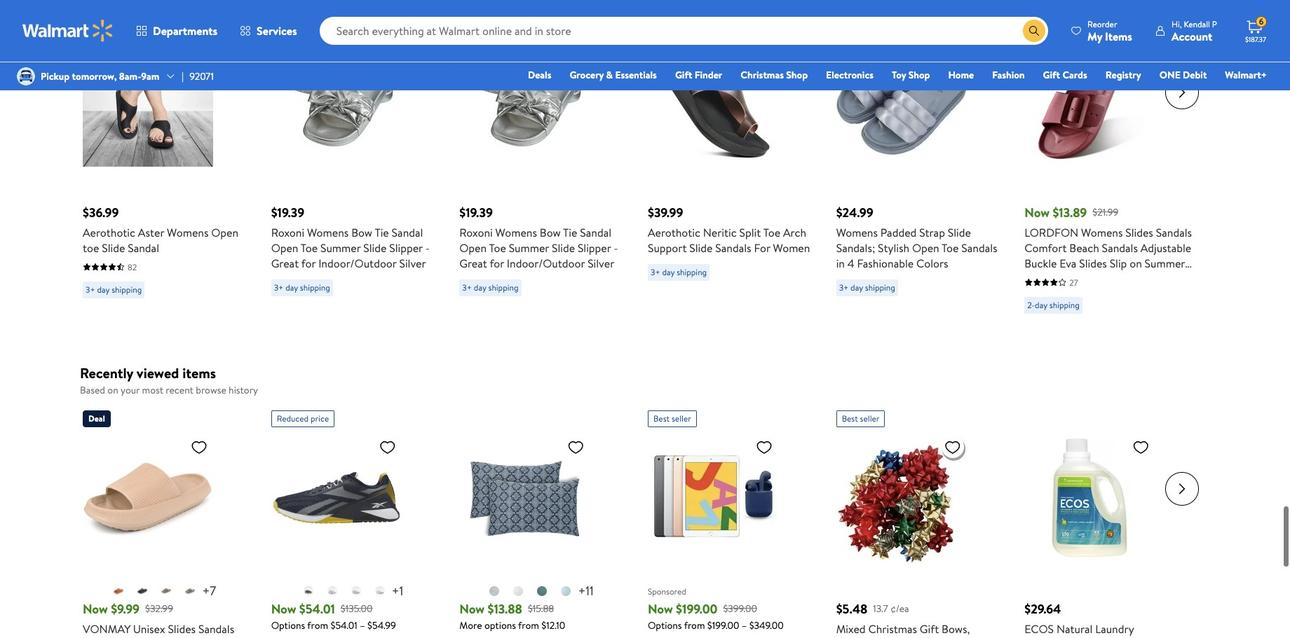 Task type: describe. For each thing, give the bounding box(es) containing it.
christmas shop link
[[734, 67, 814, 83]]

services
[[257, 23, 297, 39]]

reorder
[[1088, 18, 1117, 30]]

lemongrass,
[[1081, 638, 1141, 639]]

deals
[[528, 68, 551, 82]]

$12.10
[[542, 619, 565, 634]]

8am-
[[119, 69, 141, 83]]

most
[[142, 384, 163, 398]]

$5.48 13.7 ¢/ea mixed christmas gift bows, polypropylene, red, green an
[[836, 601, 991, 639]]

cards
[[1063, 68, 1087, 82]]

1 tie from the left
[[375, 225, 389, 240]]

add to favorites list, womens padded strap slide sandals; stylish open toe sandals in 4 fashionable colors image
[[944, 42, 961, 60]]

2 indoor/outdoor from the left
[[507, 256, 585, 271]]

fashionable
[[857, 256, 914, 271]]

mixed
[[836, 622, 866, 638]]

better homes & gardens 400 tc hygro cotton pillowcases, standard/queen, navy ogee, 2 piece image
[[460, 434, 590, 564]]

sandals inside now $9.99 $32.99 vonmay unisex slides sandals soft thick sole non-slip pillo
[[198, 622, 234, 638]]

toy shop link
[[886, 67, 936, 83]]

adjustable
[[1141, 240, 1192, 256]]

sandal for roxoni womens bow tie sandal open toe summer slide slipper -great for indoor/outdoor silver image for second "add to favorites list, roxoni womens bow tie sandal open toe summer slide slipper -great for indoor/outdoor silver" image from right
[[392, 225, 423, 240]]

product group containing $5.48
[[836, 406, 994, 639]]

$32.99
[[145, 602, 173, 617]]

sole
[[134, 638, 155, 639]]

1 bow from the left
[[351, 225, 372, 240]]

$39.99
[[648, 204, 683, 222]]

browse
[[196, 384, 226, 398]]

slip inside now $13.89 $21.99 lordfon womens slides sandals comfort beach sandals adjustable buckle eva slides slip on summer slippers for women
[[1110, 256, 1127, 271]]

product group containing $24.99
[[836, 8, 1005, 320]]

2 womens from the left
[[307, 225, 349, 240]]

add to favorites list, lordfon womens slides sandals comfort beach sandals adjustable buckle eva slides slip on summer slippers for women image
[[1133, 42, 1150, 60]]

on inside recently viewed items based on your most recent browse history
[[107, 384, 118, 398]]

add to favorites list, restored apple ipad 10.2-inch retina wi-fi only 32gb latest os bundle: bluetooth/wireless airbuds by certified 2 day express (refurbished) image
[[756, 439, 773, 457]]

$399.00
[[723, 602, 757, 617]]

| 92071
[[182, 69, 214, 83]]

sandal for roxoni womens bow tie sandal open toe summer slide slipper -great for indoor/outdoor silver image related to 2nd "add to favorites list, roxoni womens bow tie sandal open toe summer slide slipper -great for indoor/outdoor silver" image
[[580, 225, 612, 240]]

registry link
[[1099, 67, 1148, 83]]

strap
[[919, 225, 945, 240]]

womens inside now $13.89 $21.99 lordfon womens slides sandals comfort beach sandals adjustable buckle eva slides slip on summer slippers for women
[[1081, 225, 1123, 240]]

1 horizontal spatial best seller
[[842, 413, 880, 425]]

$5.48
[[836, 601, 868, 619]]

services button
[[229, 14, 308, 48]]

3+ for womens padded strap slide sandals; stylish open toe sandals in 4 fashionable colors 'image' at top
[[839, 282, 849, 294]]

1 horizontal spatial seller
[[860, 413, 880, 425]]

$29.64
[[1025, 601, 1061, 619]]

teal rain image
[[537, 587, 548, 598]]

reduced price
[[277, 413, 329, 425]]

$187.37
[[1245, 34, 1266, 44]]

6
[[1259, 16, 1264, 27]]

gift cards
[[1043, 68, 1087, 82]]

&
[[606, 68, 613, 82]]

aster
[[138, 225, 164, 240]]

sandals;
[[836, 240, 875, 256]]

summer inside now $13.89 $21.99 lordfon womens slides sandals comfort beach sandals adjustable buckle eva slides slip on summer slippers for women
[[1145, 256, 1185, 271]]

registry
[[1106, 68, 1141, 82]]

summer for roxoni womens bow tie sandal open toe summer slide slipper -great for indoor/outdoor silver image for second "add to favorites list, roxoni womens bow tie sandal open toe summer slide slipper -great for indoor/outdoor silver" image from right
[[320, 240, 361, 256]]

deals link
[[522, 67, 558, 83]]

buckle
[[1025, 256, 1057, 271]]

thick
[[106, 638, 131, 639]]

$36.99 aerothotic aster womens open toe slide sandal
[[83, 204, 238, 256]]

toy shop
[[892, 68, 930, 82]]

add to favorites list, reebok nano x1 women's training shoes image
[[379, 439, 396, 457]]

sandals inside $39.99 aerothotic neritic split toe arch support slide sandals for women
[[715, 240, 751, 256]]

fashion
[[992, 68, 1025, 82]]

1 vertical spatial $199.00
[[707, 619, 739, 634]]

womens inside $36.99 aerothotic aster womens open toe slide sandal
[[167, 225, 209, 240]]

pure grey 1 / hint mint / pure grey 3 image
[[350, 587, 362, 598]]

lordfon womens slides sandals comfort beach sandals adjustable buckle eva slides slip on summer slippers for women image
[[1025, 36, 1155, 167]]

slide inside $36.99 aerothotic aster womens open toe slide sandal
[[102, 240, 125, 256]]

best for now $199.00
[[654, 413, 670, 425]]

1 $19.39 roxoni womens bow tie sandal open toe summer slide slipper - great for indoor/outdoor silver from the left
[[271, 204, 430, 271]]

add to favorites list, mixed christmas gift bows, polypropylene, red, green and gold, 40 count by holiday time image
[[944, 439, 961, 457]]

eva
[[1060, 256, 1077, 271]]

gift finder
[[675, 68, 722, 82]]

now for $13.88
[[460, 601, 485, 619]]

ecos
[[1025, 622, 1054, 638]]

$135.00
[[341, 602, 373, 617]]

roxoni womens bow tie sandal open toe summer slide slipper -great for indoor/outdoor silver image for 2nd "add to favorites list, roxoni womens bow tie sandal open toe summer slide slipper -great for indoor/outdoor silver" image
[[460, 36, 590, 167]]

$29.64 ecos natural laundry detergent, lemongrass, 8
[[1025, 601, 1156, 639]]

available in additional 7 variants element
[[202, 583, 216, 601]]

roxoni womens bow tie sandal open toe summer slide slipper -great for indoor/outdoor silver image for second "add to favorites list, roxoni womens bow tie sandal open toe summer slide slipper -great for indoor/outdoor silver" image from right
[[271, 36, 402, 167]]

fashion link
[[986, 67, 1031, 83]]

home link
[[942, 67, 980, 83]]

aerothotic for $39.99
[[648, 225, 701, 240]]

gift finder link
[[669, 67, 729, 83]]

3+ for roxoni womens bow tie sandal open toe summer slide slipper -great for indoor/outdoor silver image related to 2nd "add to favorites list, roxoni womens bow tie sandal open toe summer slide slipper -great for indoor/outdoor silver" image
[[462, 282, 472, 294]]

- for roxoni womens bow tie sandal open toe summer slide slipper -great for indoor/outdoor silver image related to 2nd "add to favorites list, roxoni womens bow tie sandal open toe summer slide slipper -great for indoor/outdoor silver" image
[[614, 240, 618, 256]]

soft
[[83, 638, 103, 639]]

product group containing +7
[[83, 406, 240, 639]]

account
[[1172, 28, 1213, 44]]

2-day shipping
[[1027, 299, 1080, 311]]

1 slipper from the left
[[389, 240, 423, 256]]

for
[[754, 240, 770, 256]]

best seller for now $13.89
[[1030, 16, 1068, 28]]

deal
[[88, 413, 105, 425]]

2 great from the left
[[460, 256, 487, 271]]

grocery
[[570, 68, 604, 82]]

detergent,
[[1025, 638, 1078, 639]]

$24.99 womens padded strap slide sandals; stylish open toe sandals in 4 fashionable colors
[[836, 204, 998, 271]]

women inside $39.99 aerothotic neritic split toe arch support slide sandals for women
[[773, 240, 810, 256]]

options
[[485, 619, 516, 634]]

recently
[[80, 364, 133, 383]]

electronics link
[[820, 67, 880, 83]]

christmas inside "$5.48 13.7 ¢/ea mixed christmas gift bows, polypropylene, red, green an"
[[868, 622, 917, 638]]

$24.99
[[836, 204, 873, 222]]

+1
[[392, 583, 403, 601]]

reduced
[[277, 413, 309, 425]]

open inside $24.99 womens padded strap slide sandals; stylish open toe sandals in 4 fashionable colors
[[912, 240, 939, 256]]

2 tie from the left
[[563, 225, 577, 240]]

add to favorites list, better homes & gardens 400 tc hygro cotton pillowcases, standard/queen, navy ogee, 2 piece image
[[568, 439, 584, 457]]

colors
[[916, 256, 948, 271]]

lordfon
[[1025, 225, 1079, 240]]

¢/ea
[[891, 602, 909, 617]]

from inside now $54.01 $135.00 options from $54.01 – $54.99
[[307, 619, 328, 634]]

open inside $36.99 aerothotic aster womens open toe slide sandal
[[211, 225, 238, 240]]

Walmart Site-Wide search field
[[320, 17, 1048, 45]]

13.7
[[873, 602, 888, 617]]

sponsored
[[648, 586, 686, 598]]

search icon image
[[1029, 25, 1040, 36]]

1 indoor/outdoor from the left
[[318, 256, 397, 271]]

options inside now $54.01 $135.00 options from $54.01 – $54.99
[[271, 619, 305, 634]]

1 vertical spatial $54.01
[[331, 619, 358, 634]]

your
[[121, 384, 140, 398]]

sponsored now $199.00 $399.00 options from $199.00 – $349.00
[[648, 586, 784, 634]]

aerothotic neritic split toe arch support slide sandals for women image
[[648, 36, 778, 167]]

stylish
[[878, 240, 910, 256]]

my
[[1088, 28, 1102, 44]]

+7
[[202, 583, 216, 601]]

slippers
[[1025, 271, 1063, 287]]

$21.99
[[1093, 205, 1119, 219]]

toe
[[83, 240, 99, 256]]



Task type: locate. For each thing, give the bounding box(es) containing it.
womens inside $24.99 womens padded strap slide sandals; stylish open toe sandals in 4 fashionable colors
[[836, 225, 878, 240]]

1 horizontal spatial women
[[1082, 271, 1120, 287]]

slip
[[1110, 256, 1127, 271], [182, 638, 200, 639]]

0 horizontal spatial slides
[[168, 622, 196, 638]]

summer
[[320, 240, 361, 256], [509, 240, 549, 256], [1145, 256, 1185, 271]]

add to favorites list, aerothotic aster womens open toe slide sandal image
[[191, 42, 208, 60]]

departments button
[[125, 14, 229, 48]]

bows,
[[942, 622, 970, 638]]

debit
[[1183, 68, 1207, 82]]

comfort
[[1025, 240, 1067, 256]]

2 options from the left
[[648, 619, 682, 634]]

in
[[836, 256, 845, 271]]

2 silver from the left
[[588, 256, 615, 271]]

$199.00
[[676, 601, 718, 619], [707, 619, 739, 634]]

more
[[460, 619, 482, 634]]

add to favorites list, roxoni womens bow tie sandal open toe summer slide slipper -great for indoor/outdoor silver image
[[379, 42, 396, 60], [568, 42, 584, 60]]

best seller for now $199.00
[[654, 413, 691, 425]]

1 horizontal spatial summer
[[509, 240, 549, 256]]

3 from from the left
[[684, 619, 705, 634]]

now inside now $13.88 $15.88 more options from $12.10
[[460, 601, 485, 619]]

gift
[[675, 68, 692, 82], [1043, 68, 1060, 82], [920, 622, 939, 638]]

0 horizontal spatial best seller
[[654, 413, 691, 425]]

product group
[[83, 8, 251, 320], [271, 8, 440, 320], [460, 8, 628, 320], [648, 8, 817, 320], [836, 8, 1005, 320], [1025, 8, 1193, 320], [83, 406, 240, 639], [271, 406, 429, 639], [460, 406, 617, 639], [648, 406, 805, 639], [836, 406, 994, 639], [1025, 406, 1182, 639]]

92071
[[189, 69, 214, 83]]

aerothotic down $39.99
[[648, 225, 701, 240]]

shop for toy shop
[[909, 68, 930, 82]]

0 horizontal spatial silver
[[399, 256, 426, 271]]

2 roxoni womens bow tie sandal open toe summer slide slipper -great for indoor/outdoor silver image from the left
[[460, 36, 590, 167]]

roxoni
[[271, 225, 304, 240], [460, 225, 493, 240]]

1 roxoni womens bow tie sandal open toe summer slide slipper -great for indoor/outdoor silver image from the left
[[271, 36, 402, 167]]

0 horizontal spatial slipper
[[389, 240, 423, 256]]

summer for roxoni womens bow tie sandal open toe summer slide slipper -great for indoor/outdoor silver image related to 2nd "add to favorites list, roxoni womens bow tie sandal open toe summer slide slipper -great for indoor/outdoor silver" image
[[509, 240, 549, 256]]

women inside now $13.89 $21.99 lordfon womens slides sandals comfort beach sandals adjustable buckle eva slides slip on summer slippers for women
[[1082, 271, 1120, 287]]

1 add to favorites list, roxoni womens bow tie sandal open toe summer slide slipper -great for indoor/outdoor silver image from the left
[[379, 42, 396, 60]]

1 horizontal spatial great
[[460, 256, 487, 271]]

now for $54.01
[[271, 601, 296, 619]]

2 horizontal spatial slides
[[1126, 225, 1153, 240]]

aerothotic inside $39.99 aerothotic neritic split toe arch support slide sandals for women
[[648, 225, 701, 240]]

1 shop from the left
[[786, 68, 808, 82]]

ftwr white / semi proud pink / pure grey 2 image
[[327, 587, 338, 598]]

0 horizontal spatial $19.39 roxoni womens bow tie sandal open toe summer slide slipper - great for indoor/outdoor silver
[[271, 204, 430, 271]]

0 horizontal spatial great
[[271, 256, 299, 271]]

1 horizontal spatial tie
[[563, 225, 577, 240]]

orange image
[[113, 587, 124, 598]]

from down sponsored
[[684, 619, 705, 634]]

from for sponsored
[[684, 619, 705, 634]]

1 horizontal spatial aerothotic
[[648, 225, 701, 240]]

1 vertical spatial slides
[[1079, 256, 1107, 271]]

now inside now $54.01 $135.00 options from $54.01 – $54.99
[[271, 601, 296, 619]]

day
[[662, 266, 675, 278], [285, 282, 298, 294], [474, 282, 486, 294], [851, 282, 863, 294], [97, 284, 110, 296], [1035, 299, 1048, 311]]

finder
[[695, 68, 722, 82]]

1 horizontal spatial on
[[1130, 256, 1142, 271]]

1 great from the left
[[271, 256, 299, 271]]

1 options from the left
[[271, 619, 305, 634]]

slides down $32.99
[[168, 622, 196, 638]]

women right 27
[[1082, 271, 1120, 287]]

1 from from the left
[[307, 619, 328, 634]]

9am
[[141, 69, 159, 83]]

1 horizontal spatial –
[[742, 619, 747, 634]]

2 horizontal spatial from
[[684, 619, 705, 634]]

from down vector navy / bright ochre / core black icon
[[307, 619, 328, 634]]

options inside the "sponsored now $199.00 $399.00 options from $199.00 – $349.00"
[[648, 619, 682, 634]]

next slide for recently viewed items list image
[[1165, 473, 1199, 507]]

gift left "cards"
[[1043, 68, 1060, 82]]

slip right beach
[[1110, 256, 1127, 271]]

2 horizontal spatial sandal
[[580, 225, 612, 240]]

+11
[[578, 583, 594, 601]]

1 vertical spatial on
[[107, 384, 118, 398]]

laundry
[[1095, 622, 1134, 638]]

0 horizontal spatial add to favorites list, roxoni womens bow tie sandal open toe summer slide slipper -great for indoor/outdoor silver image
[[379, 42, 396, 60]]

tomorrow,
[[72, 69, 117, 83]]

now for $13.89
[[1025, 204, 1050, 222]]

1 horizontal spatial gift
[[920, 622, 939, 638]]

1 horizontal spatial $19.39 roxoni womens bow tie sandal open toe summer slide slipper - great for indoor/outdoor silver
[[460, 204, 618, 271]]

0 vertical spatial slip
[[1110, 256, 1127, 271]]

ecos natural laundry detergent, lemongrass, 85 loads image
[[1025, 434, 1155, 564]]

seller
[[1049, 16, 1068, 28], [672, 413, 691, 425], [860, 413, 880, 425]]

0 horizontal spatial roxoni womens bow tie sandal open toe summer slide slipper -great for indoor/outdoor silver image
[[271, 36, 402, 167]]

product group containing $39.99
[[648, 8, 817, 320]]

unisex
[[133, 622, 165, 638]]

now for $9.99
[[83, 601, 108, 619]]

p
[[1212, 18, 1217, 30]]

best
[[1030, 16, 1047, 28], [654, 413, 670, 425], [842, 413, 858, 425]]

$199.00 down sponsored
[[676, 601, 718, 619]]

1 horizontal spatial indoor/outdoor
[[507, 256, 585, 271]]

mixed christmas gift bows, polypropylene, red, green and gold, 40 count by holiday time image
[[836, 434, 967, 564]]

from inside the "sponsored now $199.00 $399.00 options from $199.00 – $349.00"
[[684, 619, 705, 634]]

0 vertical spatial $54.01
[[299, 601, 335, 619]]

vonmay unisex slides sandals soft thick sole non-slip pillow sandals image
[[83, 434, 213, 564]]

aqua paisley image
[[489, 587, 500, 598]]

shop right toy
[[909, 68, 930, 82]]

best for now $13.89
[[1030, 16, 1047, 28]]

2 $19.39 from the left
[[460, 204, 493, 222]]

add to favorites list, aerothotic neritic split toe arch support slide sandals for women image
[[756, 42, 773, 60]]

aerothotic aster womens open toe slide sandal image
[[83, 36, 213, 167]]

2 roxoni from the left
[[460, 225, 493, 240]]

women right for
[[773, 240, 810, 256]]

on left your
[[107, 384, 118, 398]]

1 horizontal spatial -
[[614, 240, 618, 256]]

recently viewed items based on your most recent browse history
[[80, 364, 258, 398]]

2 from from the left
[[518, 619, 539, 634]]

slides inside now $9.99 $32.99 vonmay unisex slides sandals soft thick sole non-slip pillo
[[168, 622, 196, 638]]

1 roxoni from the left
[[271, 225, 304, 240]]

red,
[[911, 638, 933, 639]]

1 horizontal spatial shop
[[909, 68, 930, 82]]

aerothotic inside $36.99 aerothotic aster womens open toe slide sandal
[[83, 225, 135, 240]]

0 horizontal spatial indoor/outdoor
[[318, 256, 397, 271]]

roxoni womens bow tie sandal open toe summer slide slipper -great for indoor/outdoor silver image
[[271, 36, 402, 167], [460, 36, 590, 167]]

aerothotic down "$36.99"
[[83, 225, 135, 240]]

items
[[1105, 28, 1132, 44]]

on inside now $13.89 $21.99 lordfon womens slides sandals comfort beach sandals adjustable buckle eva slides slip on summer slippers for women
[[1130, 256, 1142, 271]]

1 horizontal spatial bow
[[540, 225, 561, 240]]

1 – from the left
[[360, 619, 365, 634]]

0 horizontal spatial gift
[[675, 68, 692, 82]]

available in additional 11 variants element
[[578, 583, 594, 601]]

|
[[182, 69, 184, 83]]

options down sponsored
[[648, 619, 682, 634]]

– down $399.00
[[742, 619, 747, 634]]

neritic
[[703, 225, 737, 240]]

shop
[[786, 68, 808, 82], [909, 68, 930, 82]]

leopard image
[[185, 587, 196, 598]]

0 horizontal spatial -
[[425, 240, 430, 256]]

1 horizontal spatial sandal
[[392, 225, 423, 240]]

2 – from the left
[[742, 619, 747, 634]]

0 horizontal spatial bow
[[351, 225, 372, 240]]

slides for $9.99
[[168, 622, 196, 638]]

2 horizontal spatial for
[[1065, 271, 1080, 287]]

shipping
[[677, 266, 707, 278], [300, 282, 330, 294], [488, 282, 519, 294], [865, 282, 895, 294], [112, 284, 142, 296], [1050, 299, 1080, 311]]

1 horizontal spatial christmas
[[868, 622, 917, 638]]

2 - from the left
[[614, 240, 618, 256]]

0 horizontal spatial slip
[[182, 638, 200, 639]]

gift for gift cards
[[1043, 68, 1060, 82]]

1 horizontal spatial options
[[648, 619, 682, 634]]

slides for $13.89
[[1126, 225, 1153, 240]]

black image
[[137, 587, 148, 598]]

now $54.01 $135.00 options from $54.01 – $54.99
[[271, 601, 396, 634]]

gift left bows,
[[920, 622, 939, 638]]

2 horizontal spatial summer
[[1145, 256, 1185, 271]]

christmas shop
[[741, 68, 808, 82]]

seller for now $199.00
[[672, 413, 691, 425]]

womens padded strap slide sandals; stylish open toe sandals in 4 fashionable colors image
[[836, 36, 967, 167]]

0 horizontal spatial –
[[360, 619, 365, 634]]

reorder my items
[[1088, 18, 1132, 44]]

shop for christmas shop
[[786, 68, 808, 82]]

product group containing $36.99
[[83, 8, 251, 320]]

viewed
[[137, 364, 179, 383]]

0 horizontal spatial options
[[271, 619, 305, 634]]

next slide for more items to explore list image
[[1165, 76, 1199, 109]]

aerothotic for $36.99
[[83, 225, 135, 240]]

1 horizontal spatial slip
[[1110, 256, 1127, 271]]

2 shop from the left
[[909, 68, 930, 82]]

slipper
[[389, 240, 423, 256], [578, 240, 611, 256]]

1 horizontal spatial slipper
[[578, 240, 611, 256]]

from down $15.88
[[518, 619, 539, 634]]

now $13.88 $15.88 more options from $12.10
[[460, 601, 565, 634]]

add to favorites list, ecos natural laundry detergent, lemongrass, 85 loads image
[[1133, 439, 1150, 457]]

open
[[211, 225, 238, 240], [271, 240, 298, 256], [460, 240, 487, 256], [912, 240, 939, 256]]

6 $187.37
[[1245, 16, 1266, 44]]

$199.00 down $399.00
[[707, 619, 739, 634]]

1 vertical spatial christmas
[[868, 622, 917, 638]]

0 vertical spatial $199.00
[[676, 601, 718, 619]]

1 aerothotic from the left
[[83, 225, 135, 240]]

0 horizontal spatial christmas
[[741, 68, 784, 82]]

1 silver from the left
[[399, 256, 426, 271]]

padded
[[881, 225, 917, 240]]

1 horizontal spatial silver
[[588, 256, 615, 271]]

1 horizontal spatial from
[[518, 619, 539, 634]]

0 horizontal spatial $19.39
[[271, 204, 305, 222]]

gift left finder
[[675, 68, 692, 82]]

vector navy / bright ochre / core black image
[[303, 587, 314, 598]]

0 horizontal spatial for
[[301, 256, 316, 271]]

now inside the "sponsored now $199.00 $399.00 options from $199.00 – $349.00"
[[648, 601, 673, 619]]

5 womens from the left
[[1081, 225, 1123, 240]]

slides right eva
[[1079, 256, 1107, 271]]

0 horizontal spatial sandal
[[128, 240, 159, 256]]

1 horizontal spatial slides
[[1079, 256, 1107, 271]]

$9.99
[[111, 601, 140, 619]]

0 horizontal spatial aerothotic
[[83, 225, 135, 240]]

$349.00
[[749, 619, 784, 634]]

toe inside $24.99 womens padded strap slide sandals; stylish open toe sandals in 4 fashionable colors
[[942, 240, 959, 256]]

1 $19.39 from the left
[[271, 204, 305, 222]]

walmart+ link
[[1219, 67, 1273, 83]]

sandal
[[392, 225, 423, 240], [580, 225, 612, 240], [128, 240, 159, 256]]

0 horizontal spatial roxoni
[[271, 225, 304, 240]]

seller for now $13.89
[[1049, 16, 1068, 28]]

$54.01 down vector navy / bright ochre / core black icon
[[299, 601, 335, 619]]

best seller
[[1030, 16, 1068, 28], [654, 413, 691, 425], [842, 413, 880, 425]]

polypropylene,
[[836, 638, 909, 639]]

shop inside 'link'
[[909, 68, 930, 82]]

1 horizontal spatial roxoni womens bow tie sandal open toe summer slide slipper -great for indoor/outdoor silver image
[[460, 36, 590, 167]]

0 horizontal spatial on
[[107, 384, 118, 398]]

christmas down ¢/ea
[[868, 622, 917, 638]]

for inside now $13.89 $21.99 lordfon womens slides sandals comfort beach sandals adjustable buckle eva slides slip on summer slippers for women
[[1065, 271, 1080, 287]]

3 womens from the left
[[495, 225, 537, 240]]

– inside now $54.01 $135.00 options from $54.01 – $54.99
[[360, 619, 365, 634]]

electronics
[[826, 68, 874, 82]]

0 horizontal spatial shop
[[786, 68, 808, 82]]

0 horizontal spatial summer
[[320, 240, 361, 256]]

3+ for roxoni womens bow tie sandal open toe summer slide slipper -great for indoor/outdoor silver image for second "add to favorites list, roxoni womens bow tie sandal open toe summer slide slipper -great for indoor/outdoor silver" image from right
[[274, 282, 283, 294]]

vonmay
[[83, 622, 130, 638]]

sandal inside $36.99 aerothotic aster womens open toe slide sandal
[[128, 240, 159, 256]]

product group containing +1
[[271, 406, 429, 639]]

slide inside $24.99 womens padded strap slide sandals; stylish open toe sandals in 4 fashionable colors
[[948, 225, 971, 240]]

product group containing +11
[[460, 406, 617, 639]]

options down vector navy / bright ochre / core black icon
[[271, 619, 305, 634]]

natural
[[1057, 622, 1093, 638]]

non-
[[157, 638, 182, 639]]

1 horizontal spatial best
[[842, 413, 858, 425]]

1 horizontal spatial add to favorites list, roxoni womens bow tie sandal open toe summer slide slipper -great for indoor/outdoor silver image
[[568, 42, 584, 60]]

for for roxoni womens bow tie sandal open toe summer slide slipper -great for indoor/outdoor silver image related to 2nd "add to favorites list, roxoni womens bow tie sandal open toe summer slide slipper -great for indoor/outdoor silver" image
[[490, 256, 504, 271]]

home
[[948, 68, 974, 82]]

sandals inside $24.99 womens padded strap slide sandals; stylish open toe sandals in 4 fashionable colors
[[962, 240, 998, 256]]

$54.01 down $135.00 at the left of the page
[[331, 619, 358, 634]]

1 horizontal spatial roxoni
[[460, 225, 493, 240]]

on
[[1130, 256, 1142, 271], [107, 384, 118, 398]]

2 add to favorites list, roxoni womens bow tie sandal open toe summer slide slipper -great for indoor/outdoor silver image from the left
[[568, 42, 584, 60]]

shop left electronics
[[786, 68, 808, 82]]

0 horizontal spatial women
[[773, 240, 810, 256]]

0 horizontal spatial from
[[307, 619, 328, 634]]

now inside now $9.99 $32.99 vonmay unisex slides sandals soft thick sole non-slip pillo
[[83, 601, 108, 619]]

split
[[740, 225, 761, 240]]

3+ for aerothotic neritic split toe arch support slide sandals for women image
[[651, 266, 660, 278]]

based
[[80, 384, 105, 398]]

tie
[[375, 225, 389, 240], [563, 225, 577, 240]]

0 horizontal spatial best
[[654, 413, 670, 425]]

now $9.99 $32.99 vonmay unisex slides sandals soft thick sole non-slip pillo
[[83, 601, 234, 639]]

0 horizontal spatial seller
[[672, 413, 691, 425]]

gift for gift finder
[[675, 68, 692, 82]]

3+ day shipping
[[651, 266, 707, 278], [274, 282, 330, 294], [462, 282, 519, 294], [839, 282, 895, 294], [86, 284, 142, 296]]

2 aerothotic from the left
[[648, 225, 701, 240]]

2 slipper from the left
[[578, 240, 611, 256]]

0 vertical spatial women
[[773, 240, 810, 256]]

1 horizontal spatial $19.39
[[460, 204, 493, 222]]

slip inside now $9.99 $32.99 vonmay unisex slides sandals soft thick sole non-slip pillo
[[182, 638, 200, 639]]

pickup tomorrow, 8am-9am
[[41, 69, 159, 83]]

add to favorites list, vonmay unisex slides sandals soft thick sole non-slip pillow sandals image
[[191, 439, 208, 457]]

2 horizontal spatial seller
[[1049, 16, 1068, 28]]

Search search field
[[320, 17, 1048, 45]]

one
[[1160, 68, 1181, 82]]

2 $19.39 roxoni womens bow tie sandal open toe summer slide slipper - great for indoor/outdoor silver from the left
[[460, 204, 618, 271]]

christmas down add to favorites list, aerothotic neritic split toe arch support slide sandals for women icon
[[741, 68, 784, 82]]

$13.89
[[1053, 204, 1087, 222]]

2 horizontal spatial gift
[[1043, 68, 1060, 82]]

slides right beach
[[1126, 225, 1153, 240]]

$54.01
[[299, 601, 335, 619], [331, 619, 358, 634]]

grocery & essentials
[[570, 68, 657, 82]]

2 bow from the left
[[540, 225, 561, 240]]

2-
[[1027, 299, 1035, 311]]

slide inside $39.99 aerothotic neritic split toe arch support slide sandals for women
[[690, 240, 713, 256]]

product group containing now $13.89
[[1025, 8, 1193, 320]]

product group containing $29.64
[[1025, 406, 1182, 639]]

0 vertical spatial on
[[1130, 256, 1142, 271]]

2 vertical spatial slides
[[168, 622, 196, 638]]

0 vertical spatial slides
[[1126, 225, 1153, 240]]

departments
[[153, 23, 217, 39]]

leopard brown image
[[161, 587, 172, 598]]

items
[[182, 364, 216, 383]]

medallion ivory/silver image
[[513, 587, 524, 598]]

ftwr white / true grey 1 / reebok rubber gum-01 image
[[374, 587, 385, 598]]

- for roxoni womens bow tie sandal open toe summer slide slipper -great for indoor/outdoor silver image for second "add to favorites list, roxoni womens bow tie sandal open toe summer slide slipper -great for indoor/outdoor silver" image from right
[[425, 240, 430, 256]]

$13.88
[[488, 601, 522, 619]]

gift inside "$5.48 13.7 ¢/ea mixed christmas gift bows, polypropylene, red, green an"
[[920, 622, 939, 638]]

aerothotic
[[83, 225, 135, 240], [648, 225, 701, 240]]

for for roxoni womens bow tie sandal open toe summer slide slipper -great for indoor/outdoor silver image for second "add to favorites list, roxoni womens bow tie sandal open toe summer slide slipper -great for indoor/outdoor silver" image from right
[[301, 256, 316, 271]]

slide
[[948, 225, 971, 240], [102, 240, 125, 256], [363, 240, 387, 256], [552, 240, 575, 256], [690, 240, 713, 256]]

walmart image
[[22, 20, 114, 42]]

grocery & essentials link
[[563, 67, 663, 83]]

1 vertical spatial slip
[[182, 638, 200, 639]]

2 horizontal spatial best seller
[[1030, 16, 1068, 28]]

1 vertical spatial women
[[1082, 271, 1120, 287]]

0 horizontal spatial tie
[[375, 225, 389, 240]]

now inside now $13.89 $21.99 lordfon womens slides sandals comfort beach sandals adjustable buckle eva slides slip on summer slippers for women
[[1025, 204, 1050, 222]]

blue sheer romance image
[[561, 587, 572, 598]]

2 horizontal spatial best
[[1030, 16, 1047, 28]]

$15.88
[[528, 602, 554, 617]]

arch
[[783, 225, 806, 240]]

1 - from the left
[[425, 240, 430, 256]]

on right beach
[[1130, 256, 1142, 271]]

slip right unisex
[[182, 638, 200, 639]]

toe inside $39.99 aerothotic neritic split toe arch support slide sandals for women
[[763, 225, 781, 240]]

– inside the "sponsored now $199.00 $399.00 options from $199.00 – $349.00"
[[742, 619, 747, 634]]

1 womens from the left
[[167, 225, 209, 240]]

– down $135.00 at the left of the page
[[360, 619, 365, 634]]

from for now
[[518, 619, 539, 634]]

 image
[[17, 67, 35, 86]]

product group containing now $199.00
[[648, 406, 805, 639]]

0 vertical spatial christmas
[[741, 68, 784, 82]]

1 horizontal spatial for
[[490, 256, 504, 271]]

now $13.89 $21.99 lordfon womens slides sandals comfort beach sandals adjustable buckle eva slides slip on summer slippers for women
[[1025, 204, 1192, 287]]

available in additional 1 variant element
[[392, 583, 403, 601]]

restored apple ipad 10.2-inch retina wi-fi only 32gb latest os bundle: bluetooth/wireless airbuds by certified 2 day express (refurbished) image
[[648, 434, 778, 564]]

kendall
[[1184, 18, 1210, 30]]

price
[[311, 413, 329, 425]]

from inside now $13.88 $15.88 more options from $12.10
[[518, 619, 539, 634]]

reebok nano x1 women's training shoes image
[[271, 434, 402, 564]]

4 womens from the left
[[836, 225, 878, 240]]



Task type: vqa. For each thing, say whether or not it's contained in the screenshot.
$19.39 associated with 2nd Roxoni Womens Bow Tie Sandal Open Toe Summer Slide Slipper -Great for Indoor/Outdoor Silver image
yes



